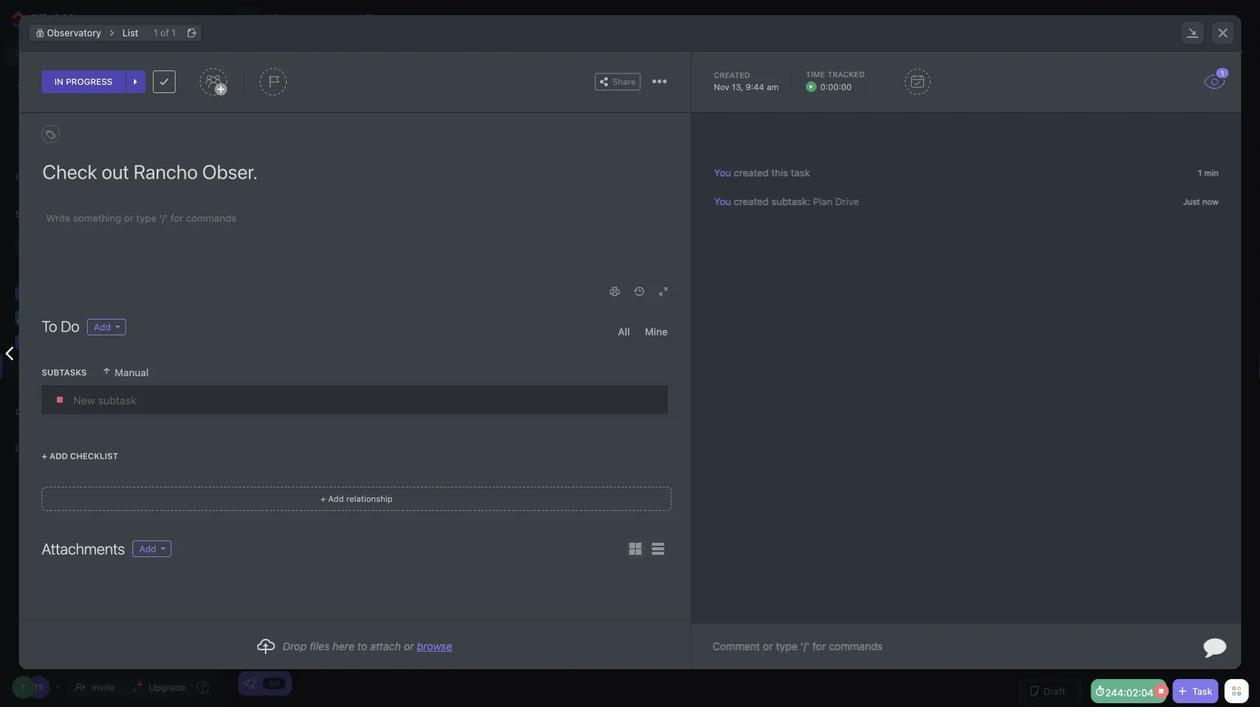 Task type: locate. For each thing, give the bounding box(es) containing it.
board link
[[380, 0, 415, 38]]

search inside sidebar navigation
[[30, 48, 59, 59]]

start from scratch
[[270, 88, 353, 100]]

dialog containing to do
[[19, 15, 1242, 669]]

1 vertical spatial add button
[[133, 541, 172, 557]]

share button left "task settings" image
[[595, 73, 641, 90]]

2 created from the top
[[734, 196, 769, 207]]

0 vertical spatial +
[[42, 451, 47, 461]]

assignees button
[[1109, 42, 1179, 61]]

244:02:04
[[1106, 687, 1154, 698]]

share left "task settings" image
[[613, 77, 636, 87]]

manual button
[[102, 360, 149, 385]]

observatory link up manual dropdown button
[[38, 330, 212, 354]]

created
[[734, 167, 769, 178], [734, 196, 769, 207]]

tasks...
[[286, 46, 317, 57]]

share
[[1216, 14, 1241, 24], [613, 77, 636, 87]]

assignees
[[1129, 46, 1172, 57]]

1 horizontal spatial progress
[[481, 148, 534, 159]]

this
[[772, 167, 788, 178]]

task
[[1193, 686, 1213, 697]]

home
[[38, 80, 65, 91]]

you for you created this task
[[714, 167, 731, 178]]

to do
[[262, 148, 293, 159]]

share for the top "share" button
[[1216, 14, 1241, 24]]

0 horizontal spatial in progress
[[55, 77, 113, 87]]

home link
[[0, 73, 226, 98]]

do
[[61, 317, 80, 335]]

1 vertical spatial observatory link
[[38, 330, 212, 354]]

add button right attachments at left bottom
[[133, 541, 172, 557]]

1 button
[[1204, 67, 1231, 89]]

1 you from the top
[[714, 167, 731, 178]]

to right here
[[358, 640, 367, 653]]

just now
[[1184, 197, 1219, 207]]

tracked
[[828, 70, 865, 78]]

start
[[270, 88, 292, 100]]

1 vertical spatial created
[[734, 196, 769, 207]]

1 horizontal spatial share
[[1216, 14, 1241, 24]]

1 vertical spatial observatory
[[38, 336, 96, 348]]

add button right do
[[87, 319, 126, 335]]

task history region
[[692, 113, 1242, 624]]

notifications link
[[0, 98, 226, 122]]

list up search tasks...
[[267, 12, 288, 26]]

attachments
[[42, 540, 125, 558]]

0 horizontal spatial search
[[30, 48, 59, 59]]

observatory down do
[[38, 336, 96, 348]]

1 vertical spatial share
[[613, 77, 636, 87]]

0 vertical spatial created
[[734, 167, 769, 178]]

checklist
[[70, 451, 118, 461]]

now
[[1203, 197, 1219, 207]]

observatory link up in progress dropdown button
[[39, 24, 109, 42]]

search for search
[[30, 48, 59, 59]]

observatory for bottom observatory link
[[38, 336, 96, 348]]

to left do
[[262, 148, 276, 159]]

onboarding checklist button image
[[245, 678, 257, 690]]

0 vertical spatial observatory
[[47, 28, 101, 38]]

1 vertical spatial share button
[[595, 73, 641, 90]]

search
[[254, 46, 283, 57], [30, 48, 59, 59]]

0 vertical spatial in
[[55, 77, 63, 87]]

0 vertical spatial add button
[[87, 319, 126, 335]]

nov
[[714, 82, 730, 92]]

1 min
[[1198, 168, 1219, 178]]

you
[[714, 167, 731, 178], [714, 196, 731, 207]]

observatory inside task locations element
[[47, 28, 101, 38]]

search up home
[[30, 48, 59, 59]]

0 horizontal spatial in
[[55, 77, 63, 87]]

complete
[[675, 148, 729, 159]]

onboarding checklist button element
[[245, 678, 257, 690]]

Edit task name text field
[[42, 159, 668, 185]]

scratch
[[319, 88, 353, 100]]

1
[[154, 28, 158, 38], [172, 28, 176, 38], [1221, 69, 1225, 77], [548, 149, 552, 159], [1198, 168, 1202, 178]]

manual
[[115, 367, 149, 378]]

you down complete
[[714, 167, 731, 178]]

to
[[42, 317, 57, 335]]

add
[[94, 322, 111, 332], [49, 451, 68, 461], [328, 494, 344, 504], [139, 544, 156, 554]]

list link
[[327, 0, 351, 38], [115, 24, 146, 42], [0, 354, 196, 379]]

add button
[[87, 319, 126, 335], [133, 541, 172, 557]]

minimize task image
[[1187, 28, 1199, 38]]

list button
[[261, 2, 288, 36]]

1 vertical spatial you
[[714, 196, 731, 207]]

share for "share" button inside task details element
[[613, 77, 636, 87]]

upgrade link
[[125, 677, 192, 698]]

0 horizontal spatial share
[[613, 77, 636, 87]]

space
[[65, 312, 94, 323]]

1 created from the top
[[734, 167, 769, 178]]

task details element
[[19, 51, 1242, 113]]

1 horizontal spatial share button
[[1197, 7, 1247, 31]]

1 horizontal spatial to
[[358, 640, 367, 653]]

0 horizontal spatial progress
[[66, 77, 113, 87]]

relationship
[[346, 494, 393, 504]]

share button up 1 dropdown button in the right top of the page
[[1197, 7, 1247, 31]]

0:00:00
[[821, 82, 852, 92]]

automations button
[[1097, 8, 1167, 30]]

you down the you created this task
[[714, 196, 731, 207]]

progress
[[66, 77, 113, 87], [481, 148, 534, 159]]

1 vertical spatial in
[[469, 148, 479, 159]]

created down the you created this task
[[734, 196, 769, 207]]

add right docs
[[49, 451, 68, 461]]

share button inside task details element
[[595, 73, 641, 90]]

0 vertical spatial share button
[[1197, 7, 1247, 31]]

add button for to do
[[87, 319, 126, 335]]

you created subtask: plan drive
[[714, 196, 859, 207]]

+ left the relationship
[[321, 494, 326, 504]]

1 vertical spatial to
[[358, 640, 367, 653]]

1 horizontal spatial +
[[321, 494, 326, 504]]

1 horizontal spatial in progress
[[469, 148, 534, 159]]

in
[[55, 77, 63, 87], [469, 148, 479, 159]]

observatory for top observatory link
[[47, 28, 101, 38]]

in inside dropdown button
[[55, 77, 63, 87]]

search up set priority element
[[254, 46, 283, 57]]

+ right docs
[[42, 451, 47, 461]]

dialog
[[19, 15, 1242, 669]]

to
[[262, 148, 276, 159], [358, 640, 367, 653]]

Search tasks... text field
[[254, 41, 379, 62]]

me
[[1090, 46, 1103, 57]]

0 horizontal spatial add button
[[87, 319, 126, 335]]

team
[[38, 312, 63, 323]]

1 inside the task history region
[[1198, 168, 1202, 178]]

created for created this task
[[734, 167, 769, 178]]

0 horizontal spatial to
[[262, 148, 276, 159]]

share button
[[1197, 7, 1247, 31], [595, 73, 641, 90]]

add button for attachments
[[133, 541, 172, 557]]

mine
[[645, 326, 668, 337]]

task locations element
[[19, 15, 1242, 51]]

user group image
[[17, 313, 28, 322]]

am
[[767, 82, 779, 92]]

list down to
[[39, 361, 54, 372]]

1 vertical spatial +
[[321, 494, 326, 504]]

list link left of on the left top of the page
[[115, 24, 146, 42]]

observatory up in progress dropdown button
[[47, 28, 101, 38]]

share inside task details element
[[613, 77, 636, 87]]

notifications
[[38, 104, 96, 115]]

1 vertical spatial in progress
[[469, 148, 534, 159]]

1 horizontal spatial search
[[254, 46, 283, 57]]

observatory inside sidebar navigation
[[38, 336, 96, 348]]

share up 1 dropdown button in the right top of the page
[[1216, 14, 1241, 24]]

list left of on the left top of the page
[[123, 28, 138, 38]]

created left this in the top right of the page
[[734, 167, 769, 178]]

0:00:00 button
[[806, 80, 874, 93]]

0 vertical spatial in progress
[[55, 77, 113, 87]]

from
[[295, 88, 316, 100]]

observatory link
[[39, 24, 109, 42], [38, 330, 212, 354]]

search tasks...
[[254, 46, 317, 57]]

⌘k
[[193, 48, 208, 59]]

set priority element
[[260, 68, 287, 95]]

list link down do
[[0, 354, 196, 379]]

9:44
[[746, 82, 765, 92]]

list
[[267, 12, 288, 26], [327, 12, 345, 25], [123, 28, 138, 38], [39, 361, 54, 372]]

0 vertical spatial progress
[[66, 77, 113, 87]]

13,
[[732, 82, 744, 92]]

2 you from the top
[[714, 196, 731, 207]]

0 vertical spatial you
[[714, 167, 731, 178]]

subtasks
[[42, 368, 87, 377]]

0 horizontal spatial share button
[[595, 73, 641, 90]]

1 vertical spatial progress
[[481, 148, 534, 159]]

0 vertical spatial share
[[1216, 14, 1241, 24]]

min
[[1205, 168, 1219, 178]]

docs
[[15, 444, 41, 454]]

1 of 1
[[154, 28, 176, 38]]

in progress
[[55, 77, 113, 87], [469, 148, 534, 159]]

0 horizontal spatial +
[[42, 451, 47, 461]]

1 horizontal spatial add button
[[133, 541, 172, 557]]



Task type: describe. For each thing, give the bounding box(es) containing it.
task settings image
[[658, 80, 662, 83]]

list inside sidebar navigation
[[39, 361, 54, 372]]

1 inside 1 dropdown button
[[1221, 69, 1225, 77]]

dashboards
[[15, 407, 78, 416]]

invite
[[92, 682, 115, 693]]

subtask:
[[772, 196, 811, 207]]

just
[[1184, 197, 1200, 207]]

+ for + add relationship
[[321, 494, 326, 504]]

all link
[[618, 319, 630, 345]]

New subtask text field
[[73, 386, 667, 413]]

list inside button
[[267, 12, 288, 26]]

in progress button
[[42, 70, 126, 93]]

team space link
[[38, 306, 212, 330]]

+ add checklist
[[42, 451, 118, 461]]

3/4
[[268, 679, 281, 688]]

start from scratch link
[[270, 88, 353, 100]]

list up the search tasks... text field
[[327, 12, 345, 25]]

1 horizontal spatial in
[[469, 148, 479, 159]]

to do
[[42, 317, 80, 335]]

0 vertical spatial observatory link
[[39, 24, 109, 42]]

plan drive link
[[813, 196, 859, 207]]

list link inside task locations element
[[115, 24, 146, 42]]

drive
[[836, 196, 859, 207]]

browse
[[417, 640, 453, 653]]

2
[[306, 149, 311, 159]]

automations
[[1104, 14, 1160, 24]]

task
[[791, 167, 810, 178]]

you for you created subtask: plan drive
[[714, 196, 731, 207]]

browse link
[[417, 640, 453, 653]]

created nov 13, 9:44 am
[[714, 70, 779, 92]]

globe image
[[18, 337, 27, 346]]

do
[[278, 148, 293, 159]]

in progress inside dropdown button
[[55, 77, 113, 87]]

mine link
[[645, 319, 668, 345]]

add right space
[[94, 322, 111, 332]]

add left the relationship
[[328, 494, 344, 504]]

or
[[404, 640, 414, 653]]

more
[[66, 128, 89, 140]]

team space
[[38, 312, 94, 323]]

set priority image
[[260, 68, 287, 95]]

sidebar navigation
[[0, 0, 226, 707]]

plan
[[813, 196, 833, 207]]

favorites
[[15, 172, 65, 182]]

add right attachments at left bottom
[[139, 544, 156, 554]]

show
[[38, 128, 63, 140]]

attach
[[370, 640, 401, 653]]

search for search tasks...
[[254, 46, 283, 57]]

task body element
[[19, 113, 691, 624]]

all
[[618, 326, 630, 337]]

created
[[714, 70, 751, 79]]

time tracked
[[806, 70, 865, 78]]

progress inside dropdown button
[[66, 77, 113, 87]]

list link up the search tasks... text field
[[327, 0, 351, 38]]

files
[[310, 640, 330, 653]]

+ add relationship
[[321, 494, 393, 504]]

created for created subtask:
[[734, 196, 769, 207]]

you created this task
[[714, 167, 810, 178]]

0 vertical spatial to
[[262, 148, 276, 159]]

list inside task locations element
[[123, 28, 138, 38]]

of
[[160, 28, 169, 38]]

favorites button
[[0, 158, 226, 195]]

board
[[380, 12, 409, 25]]

show more
[[38, 128, 89, 140]]

drop files here to attach or browse
[[283, 640, 453, 653]]

time
[[806, 70, 826, 78]]

here
[[333, 640, 355, 653]]

me button
[[1073, 42, 1109, 61]]

+ for + add checklist
[[42, 451, 47, 461]]

drop
[[283, 640, 307, 653]]

upgrade
[[149, 682, 186, 693]]



Task type: vqa. For each thing, say whether or not it's contained in the screenshot.
subtask:
yes



